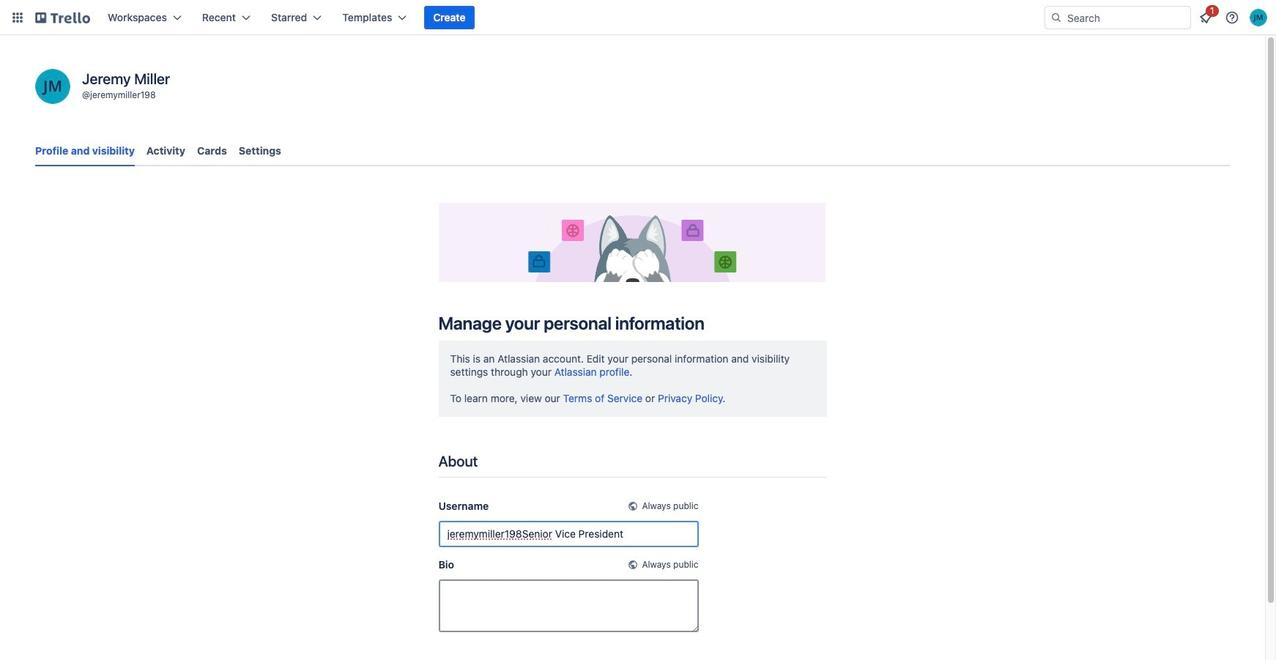 Task type: locate. For each thing, give the bounding box(es) containing it.
back to home image
[[35, 6, 90, 29]]

None text field
[[439, 579, 699, 632]]

search image
[[1051, 12, 1063, 23]]

None text field
[[439, 521, 699, 547]]

open information menu image
[[1225, 10, 1240, 25]]

1 notification image
[[1197, 9, 1215, 26]]

jeremy miller (jeremymiller198) image
[[1250, 9, 1268, 26]]



Task type: vqa. For each thing, say whether or not it's contained in the screenshot.
THE JEREMY MILLER (JEREMYMILLER198) image
yes



Task type: describe. For each thing, give the bounding box(es) containing it.
primary element
[[0, 0, 1277, 35]]

jeremy miller (jeremymiller198) image
[[35, 69, 70, 104]]

Search field
[[1063, 7, 1191, 28]]



